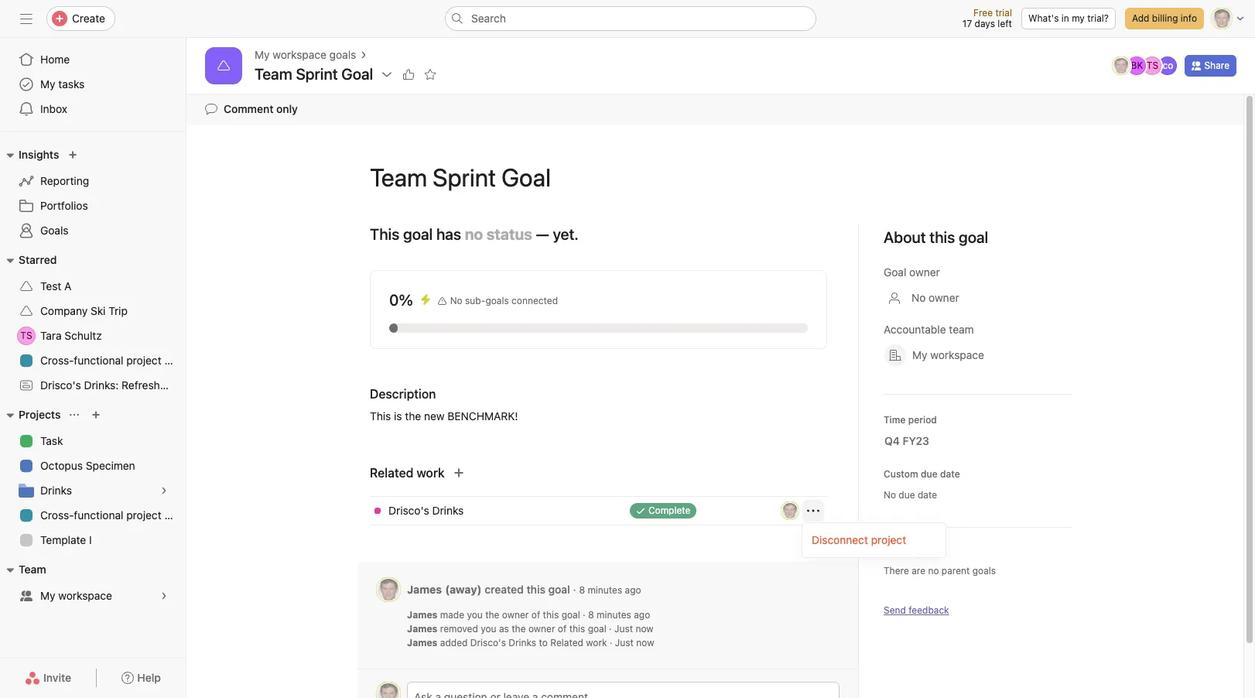 Task type: locate. For each thing, give the bounding box(es) containing it.
0 vertical spatial plan
[[164, 354, 186, 367]]

teams element
[[0, 556, 186, 612]]

0 horizontal spatial ts
[[20, 330, 32, 341]]

team inside dropdown button
[[19, 563, 46, 576]]

0 vertical spatial cross-functional project plan
[[40, 354, 186, 367]]

1 cross-functional project plan from the top
[[40, 354, 186, 367]]

0 vertical spatial ja
[[1117, 60, 1127, 71]]

1 horizontal spatial date
[[940, 468, 960, 480]]

sprint goal down my workspace goals link
[[296, 65, 373, 83]]

no left sub-
[[450, 295, 463, 307]]

0 horizontal spatial 8
[[579, 584, 585, 596]]

about
[[884, 228, 926, 246]]

1 vertical spatial plan
[[164, 509, 186, 522]]

james link left added on the left of page
[[407, 637, 438, 649]]

owner up accountable team
[[929, 291, 960, 304]]

team sprint goal
[[255, 65, 373, 83], [370, 163, 551, 192]]

2 james link from the top
[[407, 609, 438, 621]]

1 vertical spatial project
[[126, 509, 162, 522]]

2 vertical spatial team
[[19, 563, 46, 576]]

my workspace
[[913, 348, 985, 361], [40, 589, 112, 602]]

drisco's up show options, current sort, top icon
[[40, 379, 81, 392]]

cross- inside starred element
[[40, 354, 74, 367]]

2 this from the top
[[370, 409, 391, 423]]

1 vertical spatial team
[[370, 163, 427, 192]]

1 horizontal spatial no
[[928, 565, 939, 577]]

send
[[884, 605, 906, 616]]

project down see details, drinks icon
[[126, 509, 162, 522]]

date
[[940, 468, 960, 480], [918, 489, 937, 501]]

drinks down add supporting work image
[[432, 504, 464, 517]]

plan inside starred element
[[164, 354, 186, 367]]

projects
[[19, 408, 61, 421]]

date down the "custom due date"
[[918, 489, 937, 501]]

octopus
[[40, 459, 83, 472]]

1 plan from the top
[[164, 354, 186, 367]]

drisco's for drisco's drinks: refreshment recommendation
[[40, 379, 81, 392]]

0 horizontal spatial sprint goal
[[296, 65, 373, 83]]

james link for made you the owner of this goal
[[407, 609, 438, 621]]

2 horizontal spatial drisco's
[[470, 637, 506, 649]]

ts right bk at the right top of the page
[[1147, 60, 1159, 71]]

goal
[[403, 225, 433, 243], [548, 582, 570, 596], [562, 609, 580, 621], [588, 623, 607, 635]]

0 horizontal spatial no
[[465, 225, 483, 243]]

drisco's drinks: refreshment recommendation
[[40, 379, 276, 392]]

1 vertical spatial date
[[918, 489, 937, 501]]

0 vertical spatial this
[[370, 225, 400, 243]]

my for my tasks link
[[40, 77, 55, 91]]

fy23
[[903, 434, 930, 447]]

goal up work
[[588, 623, 607, 635]]

1 vertical spatial 8
[[588, 609, 594, 621]]

free
[[974, 7, 993, 19]]

you
[[467, 609, 483, 621], [481, 623, 497, 635]]

disconnect project link
[[803, 526, 946, 554]]

this left is
[[370, 409, 391, 423]]

james (away) created this goal · 8 minutes ago
[[407, 582, 641, 596]]

0 vertical spatial ts
[[1147, 60, 1159, 71]]

1 this from the top
[[370, 225, 400, 243]]

plan inside projects element
[[164, 509, 186, 522]]

no
[[912, 291, 926, 304], [450, 295, 463, 307], [884, 489, 896, 501]]

drinks
[[40, 484, 72, 497], [432, 504, 464, 517], [509, 637, 537, 649]]

1 vertical spatial cross-
[[40, 509, 74, 522]]

functional inside starred element
[[74, 354, 123, 367]]

1 vertical spatial of
[[558, 623, 567, 635]]

1 vertical spatial just
[[615, 637, 634, 649]]

2 vertical spatial drisco's
[[470, 637, 506, 649]]

8 inside james made you the owner of this goal · 8 minutes ago james removed you as the owner of this goal · just now james added drisco's drinks to related work · just now
[[588, 609, 594, 621]]

1 horizontal spatial show options image
[[807, 505, 820, 517]]

period
[[909, 414, 937, 426]]

the up the as
[[485, 609, 500, 621]]

1 vertical spatial ago
[[634, 609, 650, 621]]

the
[[405, 409, 421, 423], [485, 609, 500, 621], [512, 623, 526, 635]]

home
[[40, 53, 70, 66]]

2 horizontal spatial ja
[[1117, 60, 1127, 71]]

team sprint goal up has
[[370, 163, 551, 192]]

cross- down tara
[[40, 354, 74, 367]]

0 horizontal spatial no
[[450, 295, 463, 307]]

0 horizontal spatial ja button
[[376, 577, 401, 602]]

you left the as
[[481, 623, 497, 635]]

1 vertical spatial cross-functional project plan
[[40, 509, 186, 522]]

cross-functional project plan link for drinks:
[[9, 348, 186, 373]]

cross-
[[40, 354, 74, 367], [40, 509, 74, 522]]

1 vertical spatial due
[[899, 489, 915, 501]]

drisco's inside "link"
[[40, 379, 81, 392]]

0 horizontal spatial my workspace
[[40, 589, 112, 602]]

no right the are
[[928, 565, 939, 577]]

date for no due date
[[918, 489, 937, 501]]

1 vertical spatial minutes
[[597, 609, 632, 621]]

drinks down octopus
[[40, 484, 72, 497]]

2 vertical spatial the
[[512, 623, 526, 635]]

my workspace inside the teams element
[[40, 589, 112, 602]]

no down goal owner
[[912, 291, 926, 304]]

drisco's for drisco's drinks
[[389, 504, 429, 517]]

0 vertical spatial due
[[921, 468, 938, 480]]

1 horizontal spatial the
[[485, 609, 500, 621]]

this for this is the new benchmark!
[[370, 409, 391, 423]]

ago inside james made you the owner of this goal · 8 minutes ago james removed you as the owner of this goal · just now james added drisco's drinks to related work · just now
[[634, 609, 650, 621]]

drisco's down related work
[[389, 504, 429, 517]]

template
[[40, 533, 86, 546]]

portfolios
[[40, 199, 88, 212]]

add billing info
[[1132, 12, 1197, 24]]

0 vertical spatial drinks
[[40, 484, 72, 497]]

portfolios link
[[9, 194, 176, 218]]

2 plan from the top
[[164, 509, 186, 522]]

2 vertical spatial ja
[[384, 584, 394, 595]]

2 vertical spatial drinks
[[509, 637, 537, 649]]

plan up drisco's drinks: refreshment recommendation
[[164, 354, 186, 367]]

goals
[[330, 48, 356, 61], [486, 295, 509, 307], [916, 547, 940, 559], [973, 565, 996, 577]]

of down james (away) created this goal · 8 minutes ago at the bottom
[[532, 609, 540, 621]]

goals
[[40, 224, 69, 237]]

now
[[636, 623, 654, 635], [636, 637, 654, 649]]

2 horizontal spatial workspace
[[931, 348, 985, 361]]

8 up related
[[579, 584, 585, 596]]

my tasks
[[40, 77, 85, 91]]

2 cross-functional project plan link from the top
[[9, 503, 186, 528]]

cross-functional project plan for drinks:
[[40, 354, 186, 367]]

search list box
[[445, 6, 817, 31]]

0 vertical spatial show options image
[[381, 68, 393, 81]]

functional
[[74, 354, 123, 367], [74, 509, 123, 522]]

workspace down team
[[931, 348, 985, 361]]

3 james link from the top
[[407, 623, 438, 635]]

2 cross-functional project plan from the top
[[40, 509, 186, 522]]

1 vertical spatial cross-functional project plan link
[[9, 503, 186, 528]]

help
[[137, 671, 161, 684]]

james link up made
[[407, 582, 442, 596]]

hide sidebar image
[[20, 12, 33, 25]]

ts inside starred element
[[20, 330, 32, 341]]

1 horizontal spatial drisco's
[[389, 504, 429, 517]]

drisco's down the as
[[470, 637, 506, 649]]

ts left tara
[[20, 330, 32, 341]]

2 functional from the top
[[74, 509, 123, 522]]

james left 'removed'
[[407, 623, 438, 635]]

0 horizontal spatial due
[[899, 489, 915, 501]]

you up 'removed'
[[467, 609, 483, 621]]

cross-functional project plan link up drinks:
[[9, 348, 186, 373]]

plan down see details, drinks icon
[[164, 509, 186, 522]]

the right is
[[405, 409, 421, 423]]

starred button
[[0, 251, 57, 269]]

no down custom
[[884, 489, 896, 501]]

1 horizontal spatial team
[[255, 65, 292, 83]]

due down custom
[[899, 489, 915, 501]]

2 just from the top
[[615, 637, 634, 649]]

1 cross-functional project plan link from the top
[[9, 348, 186, 373]]

my workspace goals link
[[255, 46, 356, 63]]

plan
[[164, 354, 186, 367], [164, 509, 186, 522]]

show options image left 0 likes. click to like this task icon
[[381, 68, 393, 81]]

this up related
[[569, 623, 585, 635]]

cross-functional project plan inside projects element
[[40, 509, 186, 522]]

0 vertical spatial cross-functional project plan link
[[9, 348, 186, 373]]

cross-functional project plan inside starred element
[[40, 354, 186, 367]]

1 james link from the top
[[407, 582, 442, 596]]

james
[[407, 582, 442, 596], [407, 609, 438, 621], [407, 623, 438, 635], [407, 637, 438, 649]]

0 horizontal spatial drisco's
[[40, 379, 81, 392]]

project inside starred element
[[126, 354, 162, 367]]

0 vertical spatial functional
[[74, 354, 123, 367]]

0 vertical spatial sprint goal
[[296, 65, 373, 83]]

complete
[[649, 505, 691, 516]]

ago
[[625, 584, 641, 596], [634, 609, 650, 621]]

0 vertical spatial minutes
[[588, 584, 623, 596]]

0 vertical spatial of
[[532, 609, 540, 621]]

my inside dropdown button
[[913, 348, 928, 361]]

(away)
[[445, 582, 482, 596]]

james left added on the left of page
[[407, 637, 438, 649]]

my workspace inside dropdown button
[[913, 348, 985, 361]]

james up made
[[407, 582, 442, 596]]

0 likes. click to like this task image
[[403, 68, 415, 81]]

sprint goal up this goal has no status — yet.
[[433, 163, 551, 192]]

see details, drinks image
[[159, 486, 169, 495]]

workspace for my workspace link
[[58, 589, 112, 602]]

workspace down 'template i' link
[[58, 589, 112, 602]]

related work
[[370, 466, 445, 480]]

1 horizontal spatial 8
[[588, 609, 594, 621]]

drinks:
[[84, 379, 119, 392]]

owner
[[910, 266, 940, 279], [929, 291, 960, 304], [502, 609, 529, 621], [529, 623, 555, 635]]

global element
[[0, 38, 186, 131]]

this right created
[[527, 582, 546, 596]]

show options image
[[381, 68, 393, 81], [807, 505, 820, 517]]

workspace inside dropdown button
[[931, 348, 985, 361]]

james link for removed you as the owner of this goal
[[407, 623, 438, 635]]

my workspace goals
[[255, 48, 356, 61]]

1 vertical spatial now
[[636, 637, 654, 649]]

see details, my workspace image
[[159, 591, 169, 601]]

ts
[[1147, 60, 1159, 71], [20, 330, 32, 341]]

trial
[[996, 7, 1012, 19]]

cross-functional project plan down drinks link
[[40, 509, 186, 522]]

1 horizontal spatial drinks
[[432, 504, 464, 517]]

3 james from the top
[[407, 623, 438, 635]]

1 vertical spatial drinks
[[432, 504, 464, 517]]

my down team dropdown button
[[40, 589, 55, 602]]

1 horizontal spatial due
[[921, 468, 938, 480]]

project up drisco's drinks: refreshment recommendation "link"
[[126, 354, 162, 367]]

my workspace for my workspace link
[[40, 589, 112, 602]]

2 horizontal spatial the
[[512, 623, 526, 635]]

due up no due date
[[921, 468, 938, 480]]

template i link
[[9, 528, 176, 553]]

test a link
[[9, 274, 176, 299]]

1 horizontal spatial workspace
[[273, 48, 327, 61]]

1 vertical spatial sprint goal
[[433, 163, 551, 192]]

drinks left to
[[509, 637, 537, 649]]

1 vertical spatial my workspace
[[40, 589, 112, 602]]

cross- up template
[[40, 509, 74, 522]]

no right has
[[465, 225, 483, 243]]

workspace inside the teams element
[[58, 589, 112, 602]]

0 horizontal spatial drinks
[[40, 484, 72, 497]]

1 vertical spatial this
[[370, 409, 391, 423]]

my inside global element
[[40, 77, 55, 91]]

my up comment only
[[255, 48, 270, 61]]

0 horizontal spatial workspace
[[58, 589, 112, 602]]

no
[[465, 225, 483, 243], [928, 565, 939, 577]]

1 vertical spatial ts
[[20, 330, 32, 341]]

0 vertical spatial ago
[[625, 584, 641, 596]]

functional inside projects element
[[74, 509, 123, 522]]

1 vertical spatial workspace
[[931, 348, 985, 361]]

0 horizontal spatial ja
[[384, 584, 394, 595]]

my inside the teams element
[[40, 589, 55, 602]]

this
[[527, 582, 546, 596], [543, 609, 559, 621], [569, 623, 585, 635]]

send feedback link
[[884, 604, 949, 618]]

my left tasks
[[40, 77, 55, 91]]

1 cross- from the top
[[40, 354, 74, 367]]

template i
[[40, 533, 92, 546]]

added
[[440, 637, 468, 649]]

project up parent on the bottom right
[[871, 533, 907, 546]]

8 up work
[[588, 609, 594, 621]]

2 vertical spatial project
[[871, 533, 907, 546]]

what's in my trial? button
[[1022, 8, 1116, 29]]

2 vertical spatial this
[[569, 623, 585, 635]]

james link left 'removed'
[[407, 623, 438, 635]]

2 vertical spatial workspace
[[58, 589, 112, 602]]

0 horizontal spatial the
[[405, 409, 421, 423]]

james link left made
[[407, 609, 438, 621]]

1 vertical spatial ja button
[[376, 577, 401, 602]]

this up to
[[543, 609, 559, 621]]

james left made
[[407, 609, 438, 621]]

due for no
[[899, 489, 915, 501]]

workspace
[[273, 48, 327, 61], [931, 348, 985, 361], [58, 589, 112, 602]]

1 horizontal spatial ja button
[[779, 502, 801, 520]]

as
[[499, 623, 509, 635]]

0 vertical spatial just
[[615, 623, 633, 635]]

there
[[884, 565, 909, 577]]

2 james from the top
[[407, 609, 438, 621]]

0 vertical spatial this
[[527, 582, 546, 596]]

cross- inside projects element
[[40, 509, 74, 522]]

due for custom
[[921, 468, 938, 480]]

workspace up only
[[273, 48, 327, 61]]

free trial 17 days left
[[963, 7, 1012, 29]]

cross-functional project plan
[[40, 354, 186, 367], [40, 509, 186, 522]]

parent goals there are no parent goals
[[884, 547, 996, 577]]

projects element
[[0, 401, 186, 556]]

drinks inside james made you the owner of this goal · 8 minutes ago james removed you as the owner of this goal · just now james added drisco's drinks to related work · just now
[[509, 637, 537, 649]]

show options image up disconnect
[[807, 505, 820, 517]]

0 horizontal spatial of
[[532, 609, 540, 621]]

benchmark!
[[448, 409, 518, 423]]

4 james link from the top
[[407, 637, 438, 649]]

0 vertical spatial cross-
[[40, 354, 74, 367]]

1 functional from the top
[[74, 354, 123, 367]]

new
[[424, 409, 445, 423]]

insights
[[19, 148, 59, 161]]

1 vertical spatial no
[[928, 565, 939, 577]]

feedback
[[909, 605, 949, 616]]

bk
[[1131, 60, 1144, 71]]

date down q4 fy23 dropdown button at the right bottom of the page
[[940, 468, 960, 480]]

0 vertical spatial date
[[940, 468, 960, 480]]

0 vertical spatial my workspace
[[913, 348, 985, 361]]

description
[[370, 387, 436, 401]]

1 horizontal spatial my workspace
[[913, 348, 985, 361]]

a
[[64, 279, 71, 293]]

to
[[539, 637, 548, 649]]

0 vertical spatial 8
[[579, 584, 585, 596]]

0 horizontal spatial team
[[19, 563, 46, 576]]

cross-functional project plan link up i
[[9, 503, 186, 528]]

functional down drinks link
[[74, 509, 123, 522]]

1 vertical spatial functional
[[74, 509, 123, 522]]

my down the 'accountable'
[[913, 348, 928, 361]]

functional up drinks:
[[74, 354, 123, 367]]

is
[[394, 409, 402, 423]]

2 cross- from the top
[[40, 509, 74, 522]]

0 vertical spatial drisco's
[[40, 379, 81, 392]]

my workspace down template i
[[40, 589, 112, 602]]

this for this goal has no status — yet.
[[370, 225, 400, 243]]

0 vertical spatial project
[[126, 354, 162, 367]]

this left has
[[370, 225, 400, 243]]

my workspace down team
[[913, 348, 985, 361]]

project
[[126, 354, 162, 367], [126, 509, 162, 522], [871, 533, 907, 546]]

goals inside my workspace goals link
[[330, 48, 356, 61]]

cross-functional project plan link
[[9, 348, 186, 373], [9, 503, 186, 528]]

my for my workspace dropdown button
[[913, 348, 928, 361]]

team sprint goal down my workspace goals link
[[255, 65, 373, 83]]

cross-functional project plan up drinks:
[[40, 354, 186, 367]]

1 vertical spatial the
[[485, 609, 500, 621]]

the right the as
[[512, 623, 526, 635]]

share button
[[1185, 55, 1237, 77]]

of up related
[[558, 623, 567, 635]]



Task type: describe. For each thing, give the bounding box(es) containing it.
james link for added
[[407, 637, 438, 649]]

0 vertical spatial ja button
[[779, 502, 801, 520]]

project for i
[[126, 509, 162, 522]]

inbox link
[[9, 97, 176, 122]]

comment
[[224, 102, 274, 115]]

what's
[[1029, 12, 1059, 24]]

my workspace button
[[878, 341, 991, 369]]

goal
[[884, 266, 907, 279]]

recommendation
[[188, 379, 276, 392]]

drinks inside projects element
[[40, 484, 72, 497]]

0 vertical spatial team sprint goal
[[255, 65, 373, 83]]

q4 fy23
[[885, 434, 930, 447]]

what's in my trial?
[[1029, 12, 1109, 24]]

no for 0%
[[450, 295, 463, 307]]

octopus specimen link
[[9, 454, 176, 478]]

no for time period
[[884, 489, 896, 501]]

custom
[[884, 468, 919, 480]]

starred
[[19, 253, 57, 266]]

drisco's drinks: refreshment recommendation link
[[9, 373, 276, 398]]

my workspace for my workspace dropdown button
[[913, 348, 985, 361]]

tara
[[40, 329, 62, 342]]

0 vertical spatial workspace
[[273, 48, 327, 61]]

plan for octopus specimen
[[164, 509, 186, 522]]

about this goal
[[884, 228, 989, 246]]

are
[[912, 565, 926, 577]]

trip
[[109, 304, 128, 317]]

cross-functional project plan for i
[[40, 509, 186, 522]]

functional for i
[[74, 509, 123, 522]]

made
[[440, 609, 464, 621]]

status
[[487, 225, 533, 243]]

0 vertical spatial now
[[636, 623, 654, 635]]

task
[[40, 434, 63, 447]]

insights element
[[0, 141, 186, 246]]

minutes inside james (away) created this goal · 8 minutes ago
[[588, 584, 623, 596]]

i
[[89, 533, 92, 546]]

q4
[[885, 434, 900, 447]]

1 james from the top
[[407, 582, 442, 596]]

1 vertical spatial you
[[481, 623, 497, 635]]

0 vertical spatial the
[[405, 409, 421, 423]]

q4 fy23 button
[[875, 427, 955, 455]]

disconnect
[[812, 533, 868, 546]]

custom due date
[[884, 468, 960, 480]]

workspace for my workspace dropdown button
[[931, 348, 985, 361]]

no sub-goals connected
[[450, 295, 558, 307]]

4 james from the top
[[407, 637, 438, 649]]

1 horizontal spatial of
[[558, 623, 567, 635]]

home link
[[9, 47, 176, 72]]

owner up no owner on the top right of the page
[[910, 266, 940, 279]]

1 vertical spatial this
[[543, 609, 559, 621]]

0 vertical spatial team
[[255, 65, 292, 83]]

share
[[1205, 60, 1230, 71]]

ski
[[91, 304, 106, 317]]

invite button
[[15, 664, 81, 692]]

search button
[[445, 6, 817, 31]]

drisco's inside james made you the owner of this goal · 8 minutes ago james removed you as the owner of this goal · just now james added drisco's drinks to related work · just now
[[470, 637, 506, 649]]

insights button
[[0, 146, 59, 164]]

accountable team
[[884, 323, 974, 336]]

projects button
[[0, 406, 61, 424]]

team button
[[0, 560, 46, 579]]

project inside "link"
[[871, 533, 907, 546]]

minutes inside james made you the owner of this goal · 8 minutes ago james removed you as the owner of this goal · just now james added drisco's drinks to related work · just now
[[597, 609, 632, 621]]

task link
[[9, 429, 176, 454]]

owner up to
[[529, 623, 555, 635]]

create button
[[46, 6, 115, 31]]

test
[[40, 279, 61, 293]]

tasks
[[58, 77, 85, 91]]

team
[[949, 323, 974, 336]]

0 horizontal spatial show options image
[[381, 68, 393, 81]]

time period
[[884, 414, 937, 426]]

1 vertical spatial team sprint goal
[[370, 163, 551, 192]]

my for my workspace link
[[40, 589, 55, 602]]

0 vertical spatial no
[[465, 225, 483, 243]]

reporting link
[[9, 169, 176, 194]]

new image
[[68, 150, 78, 159]]

1 horizontal spatial sprint goal
[[433, 163, 551, 192]]

functional for drinks:
[[74, 354, 123, 367]]

plan for company ski trip
[[164, 354, 186, 367]]

this is the new benchmark!
[[370, 409, 518, 423]]

goal up james made you the owner of this goal · 8 minutes ago james removed you as the owner of this goal · just now james added drisco's drinks to related work · just now
[[548, 582, 570, 596]]

in
[[1062, 12, 1070, 24]]

trial?
[[1088, 12, 1109, 24]]

goal up related
[[562, 609, 580, 621]]

owner up the as
[[502, 609, 529, 621]]

help button
[[112, 664, 171, 692]]

cross- for drisco's drinks: refreshment recommendation
[[40, 354, 74, 367]]

project for drinks:
[[126, 354, 162, 367]]

2 horizontal spatial no
[[912, 291, 926, 304]]

reporting
[[40, 174, 89, 187]]

show options, current sort, top image
[[70, 410, 79, 420]]

date for custom due date
[[940, 468, 960, 480]]

8 inside james (away) created this goal · 8 minutes ago
[[579, 584, 585, 596]]

octopus specimen
[[40, 459, 135, 472]]

company
[[40, 304, 88, 317]]

info
[[1181, 12, 1197, 24]]

drinks link
[[9, 478, 176, 503]]

removed
[[440, 623, 478, 635]]

no inside parent goals there are no parent goals
[[928, 565, 939, 577]]

tara schultz
[[40, 329, 102, 342]]

time
[[884, 414, 906, 426]]

schultz
[[65, 329, 102, 342]]

days
[[975, 18, 995, 29]]

only
[[276, 102, 298, 115]]

1 horizontal spatial ja
[[785, 505, 795, 516]]

add to starred image
[[424, 68, 437, 81]]

0 vertical spatial you
[[467, 609, 483, 621]]

cross-functional project plan link for i
[[9, 503, 186, 528]]

no owner
[[912, 291, 960, 304]]

1 just from the top
[[615, 623, 633, 635]]

add
[[1132, 12, 1150, 24]]

my
[[1072, 12, 1085, 24]]

add supporting work image
[[453, 467, 465, 479]]

disconnect project
[[812, 533, 907, 546]]

create
[[72, 12, 105, 25]]

this goal
[[930, 228, 989, 246]]

company ski trip
[[40, 304, 128, 317]]

17
[[963, 18, 972, 29]]

cross- for template i
[[40, 509, 74, 522]]

goal owner
[[884, 266, 940, 279]]

add billing info button
[[1125, 8, 1204, 29]]

parent
[[884, 547, 913, 559]]

1 vertical spatial show options image
[[807, 505, 820, 517]]

—
[[536, 225, 549, 243]]

new project or portfolio image
[[92, 410, 101, 420]]

send feedback
[[884, 605, 949, 616]]

my tasks link
[[9, 72, 176, 97]]

this goal has no status — yet.
[[370, 225, 579, 243]]

sub-
[[465, 295, 486, 307]]

left
[[998, 18, 1012, 29]]

ago inside james (away) created this goal · 8 minutes ago
[[625, 584, 641, 596]]

co
[[1163, 60, 1174, 71]]

james made you the owner of this goal · 8 minutes ago james removed you as the owner of this goal · just now james added drisco's drinks to related work · just now
[[407, 609, 654, 649]]

goal left has
[[403, 225, 433, 243]]

company ski trip link
[[9, 299, 176, 324]]

starred element
[[0, 246, 276, 401]]



Task type: vqa. For each thing, say whether or not it's contained in the screenshot.
Doing button at the top left of page
no



